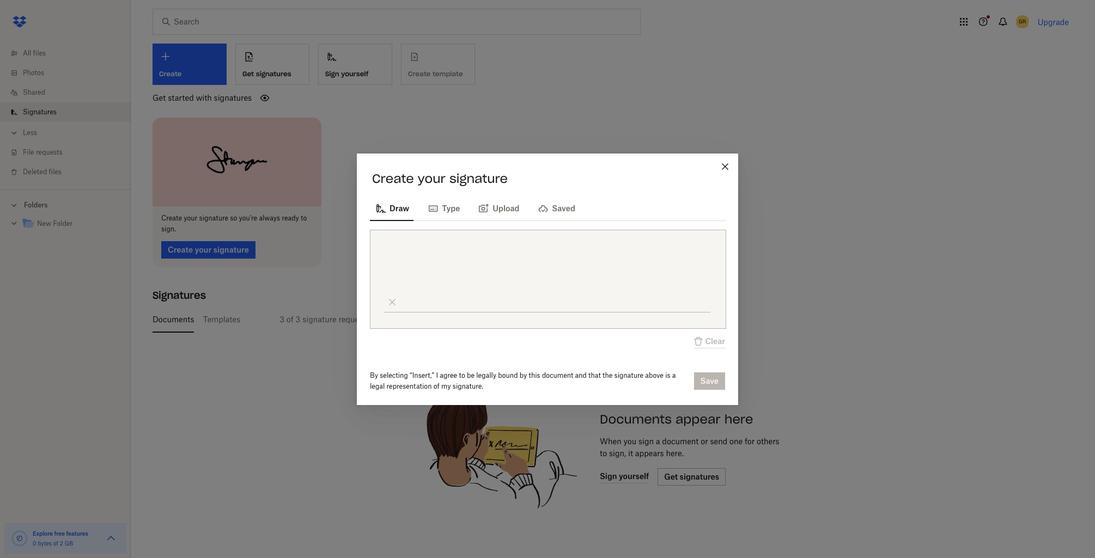Task type: vqa. For each thing, say whether or not it's contained in the screenshot.
3rd "Sample File.Pdf" image from the bottom
no



Task type: describe. For each thing, give the bounding box(es) containing it.
less
[[23, 129, 37, 137]]

one
[[730, 437, 743, 446]]

is inside tab list
[[490, 315, 496, 324]]

signature.
[[453, 382, 484, 391]]

2
[[60, 541, 63, 547]]

appears
[[636, 449, 664, 458]]

folder
[[53, 220, 73, 228]]

3 of 3 signature requests left this month. signing yourself is unlimited.
[[280, 315, 534, 324]]

upgrade link
[[1038, 17, 1070, 26]]

signing
[[429, 315, 457, 324]]

signatures inside list item
[[23, 108, 57, 116]]

document inside by selecting "insert," i agree to be legally bound by this document and that the signature above is a legal representation of my signature.
[[542, 371, 574, 380]]

always
[[259, 214, 280, 222]]

requests inside list
[[36, 148, 63, 156]]

new folder
[[37, 220, 73, 228]]

my
[[442, 382, 451, 391]]

signatures link
[[9, 102, 131, 122]]

signature inside the create your signature so you're always ready to sign.
[[199, 214, 228, 222]]

upload
[[493, 204, 520, 213]]

shared link
[[9, 83, 131, 102]]

shared
[[23, 88, 45, 96]]

deleted
[[23, 168, 47, 176]]

signatures inside button
[[256, 70, 291, 78]]

send
[[711, 437, 728, 446]]

1 horizontal spatial requests
[[339, 315, 370, 324]]

type
[[442, 204, 460, 213]]

with
[[196, 93, 212, 102]]

photos link
[[9, 63, 131, 83]]

deleted files link
[[9, 162, 131, 182]]

legally
[[477, 371, 497, 380]]

a inside when you sign a document or send one for others to sign, it appears here.
[[656, 437, 660, 446]]

0
[[33, 541, 36, 547]]

bound
[[498, 371, 518, 380]]

by
[[370, 371, 378, 380]]

list containing all files
[[0, 37, 131, 190]]

sign yourself
[[325, 70, 369, 78]]

free
[[54, 531, 65, 537]]

here.
[[666, 449, 684, 458]]

the
[[603, 371, 613, 380]]

file requests link
[[9, 143, 131, 162]]

tab list inside create your signature dialog
[[370, 195, 726, 221]]

month.
[[401, 315, 427, 324]]

and
[[575, 371, 587, 380]]

saved
[[552, 204, 576, 213]]

all
[[23, 49, 31, 57]]

documents appear here
[[600, 412, 754, 427]]

upgrade
[[1038, 17, 1070, 26]]

to inside when you sign a document or send one for others to sign, it appears here.
[[600, 449, 607, 458]]

document inside when you sign a document or send one for others to sign, it appears here.
[[663, 437, 699, 446]]

your for create your signature so you're always ready to sign.
[[184, 214, 197, 222]]

get signatures button
[[235, 44, 310, 85]]

folders button
[[0, 197, 131, 213]]

of inside explore free features 0 bytes of 2 gb
[[53, 541, 58, 547]]

0 horizontal spatial signatures
[[214, 93, 252, 102]]

gb
[[65, 541, 73, 547]]

you're
[[239, 214, 257, 222]]

create your signature so you're always ready to sign.
[[161, 214, 307, 233]]

file
[[23, 148, 34, 156]]

it
[[629, 449, 633, 458]]

get for get signatures
[[243, 70, 254, 78]]

above
[[646, 371, 664, 380]]

yourself inside button
[[341, 70, 369, 78]]

bytes
[[38, 541, 52, 547]]

when
[[600, 437, 622, 446]]



Task type: locate. For each thing, give the bounding box(es) containing it.
explore free features 0 bytes of 2 gb
[[33, 531, 88, 547]]

legal
[[370, 382, 385, 391]]

1 horizontal spatial document
[[663, 437, 699, 446]]

0 vertical spatial signatures
[[23, 108, 57, 116]]

so
[[230, 214, 237, 222]]

1 vertical spatial files
[[49, 168, 62, 176]]

draw
[[390, 204, 409, 213]]

here
[[725, 412, 754, 427]]

is inside by selecting "insert," i agree to be legally bound by this document and that the signature above is a legal representation of my signature.
[[666, 371, 671, 380]]

0 horizontal spatial this
[[386, 315, 399, 324]]

3
[[280, 315, 285, 324], [296, 315, 301, 324]]

your for create your signature
[[418, 171, 446, 186]]

1 vertical spatial your
[[184, 214, 197, 222]]

0 vertical spatial files
[[33, 49, 46, 57]]

0 vertical spatial tab list
[[370, 195, 726, 221]]

deleted files
[[23, 168, 62, 176]]

appear
[[676, 412, 721, 427]]

a
[[673, 371, 676, 380], [656, 437, 660, 446]]

tab list containing draw
[[370, 195, 726, 221]]

0 horizontal spatial yourself
[[341, 70, 369, 78]]

0 horizontal spatial your
[[184, 214, 197, 222]]

"insert,"
[[410, 371, 435, 380]]

yourself
[[341, 70, 369, 78], [459, 315, 488, 324]]

is right above
[[666, 371, 671, 380]]

documents for documents appear here
[[600, 412, 672, 427]]

create for create your signature so you're always ready to sign.
[[161, 214, 182, 222]]

documents up the you at the right of the page
[[600, 412, 672, 427]]

a right above
[[673, 371, 676, 380]]

0 horizontal spatial is
[[490, 315, 496, 324]]

or
[[701, 437, 708, 446]]

get up get started with signatures
[[243, 70, 254, 78]]

this right by
[[529, 371, 541, 380]]

tab list containing documents
[[153, 307, 1074, 333]]

others
[[757, 437, 780, 446]]

1 horizontal spatial signatures
[[153, 289, 206, 302]]

sign.
[[161, 225, 176, 233]]

0 vertical spatial get
[[243, 70, 254, 78]]

get inside button
[[243, 70, 254, 78]]

0 horizontal spatial of
[[53, 541, 58, 547]]

your up type
[[418, 171, 446, 186]]

sign
[[639, 437, 654, 446]]

a inside by selecting "insert," i agree to be legally bound by this document and that the signature above is a legal representation of my signature.
[[673, 371, 676, 380]]

0 vertical spatial this
[[386, 315, 399, 324]]

1 vertical spatial signatures
[[153, 289, 206, 302]]

0 vertical spatial documents
[[153, 315, 194, 324]]

0 horizontal spatial a
[[656, 437, 660, 446]]

by selecting "insert," i agree to be legally bound by this document and that the signature above is a legal representation of my signature.
[[370, 371, 676, 391]]

1 vertical spatial yourself
[[459, 315, 488, 324]]

0 horizontal spatial requests
[[36, 148, 63, 156]]

tab list
[[370, 195, 726, 221], [153, 307, 1074, 333]]

0 vertical spatial requests
[[36, 148, 63, 156]]

for
[[745, 437, 755, 446]]

to inside by selecting "insert," i agree to be legally bound by this document and that the signature above is a legal representation of my signature.
[[459, 371, 465, 380]]

requests
[[36, 148, 63, 156], [339, 315, 370, 324]]

0 vertical spatial document
[[542, 371, 574, 380]]

this right "left"
[[386, 315, 399, 324]]

yourself right sign
[[341, 70, 369, 78]]

file requests
[[23, 148, 63, 156]]

0 horizontal spatial get
[[153, 93, 166, 102]]

1 horizontal spatial of
[[287, 315, 294, 324]]

create up sign.
[[161, 214, 182, 222]]

get left started
[[153, 93, 166, 102]]

documents for documents
[[153, 315, 194, 324]]

2 vertical spatial to
[[600, 449, 607, 458]]

representation
[[387, 382, 432, 391]]

0 vertical spatial yourself
[[341, 70, 369, 78]]

your left so
[[184, 214, 197, 222]]

1 horizontal spatial to
[[459, 371, 465, 380]]

document up 'here.'
[[663, 437, 699, 446]]

0 vertical spatial of
[[287, 315, 294, 324]]

get started with signatures
[[153, 93, 252, 102]]

to
[[301, 214, 307, 222], [459, 371, 465, 380], [600, 449, 607, 458]]

2 vertical spatial of
[[53, 541, 58, 547]]

create inside dialog
[[372, 171, 414, 186]]

ready
[[282, 214, 299, 222]]

of inside by selecting "insert," i agree to be legally bound by this document and that the signature above is a legal representation of my signature.
[[434, 382, 440, 391]]

1 vertical spatial this
[[529, 371, 541, 380]]

0 vertical spatial create
[[372, 171, 414, 186]]

files for all files
[[33, 49, 46, 57]]

left
[[372, 315, 384, 324]]

1 horizontal spatial files
[[49, 168, 62, 176]]

1 vertical spatial is
[[666, 371, 671, 380]]

all files
[[23, 49, 46, 57]]

that
[[589, 371, 601, 380]]

your inside dialog
[[418, 171, 446, 186]]

files
[[33, 49, 46, 57], [49, 168, 62, 176]]

sign,
[[609, 449, 626, 458]]

1 horizontal spatial signatures
[[256, 70, 291, 78]]

requests left "left"
[[339, 315, 370, 324]]

features
[[66, 531, 88, 537]]

document
[[542, 371, 574, 380], [663, 437, 699, 446]]

1 vertical spatial of
[[434, 382, 440, 391]]

started
[[168, 93, 194, 102]]

to inside the create your signature so you're always ready to sign.
[[301, 214, 307, 222]]

signatures up documents tab
[[153, 289, 206, 302]]

sign
[[325, 70, 339, 78]]

you
[[624, 437, 637, 446]]

1 vertical spatial requests
[[339, 315, 370, 324]]

signatures
[[23, 108, 57, 116], [153, 289, 206, 302]]

i
[[436, 371, 438, 380]]

0 vertical spatial your
[[418, 171, 446, 186]]

0 vertical spatial signatures
[[256, 70, 291, 78]]

your inside the create your signature so you're always ready to sign.
[[184, 214, 197, 222]]

1 vertical spatial documents
[[600, 412, 672, 427]]

folders
[[24, 201, 48, 209]]

documents tab
[[153, 307, 194, 333]]

1 horizontal spatial get
[[243, 70, 254, 78]]

1 vertical spatial a
[[656, 437, 660, 446]]

this inside by selecting "insert," i agree to be legally bound by this document and that the signature above is a legal representation of my signature.
[[529, 371, 541, 380]]

1 vertical spatial get
[[153, 93, 166, 102]]

get for get started with signatures
[[153, 93, 166, 102]]

create up draw
[[372, 171, 414, 186]]

1 horizontal spatial 3
[[296, 315, 301, 324]]

1 vertical spatial to
[[459, 371, 465, 380]]

1 horizontal spatial create
[[372, 171, 414, 186]]

is
[[490, 315, 496, 324], [666, 371, 671, 380]]

1 horizontal spatial a
[[673, 371, 676, 380]]

to right ready on the top of page
[[301, 214, 307, 222]]

less image
[[9, 128, 20, 138]]

explore
[[33, 531, 53, 537]]

agree
[[440, 371, 457, 380]]

create inside the create your signature so you're always ready to sign.
[[161, 214, 182, 222]]

1 horizontal spatial your
[[418, 171, 446, 186]]

create your signature
[[372, 171, 508, 186]]

be
[[467, 371, 475, 380]]

photos
[[23, 69, 44, 77]]

signatures
[[256, 70, 291, 78], [214, 93, 252, 102]]

requests right file at left
[[36, 148, 63, 156]]

templates
[[203, 315, 241, 324]]

is left unlimited.
[[490, 315, 496, 324]]

1 horizontal spatial this
[[529, 371, 541, 380]]

yourself right signing
[[459, 315, 488, 324]]

1 horizontal spatial yourself
[[459, 315, 488, 324]]

documents
[[153, 315, 194, 324], [600, 412, 672, 427]]

get signatures
[[243, 70, 291, 78]]

0 horizontal spatial signatures
[[23, 108, 57, 116]]

this
[[386, 315, 399, 324], [529, 371, 541, 380]]

signature
[[450, 171, 508, 186], [199, 214, 228, 222], [303, 315, 337, 324], [615, 371, 644, 380]]

new folder link
[[22, 217, 122, 232]]

signatures down 'shared'
[[23, 108, 57, 116]]

0 horizontal spatial files
[[33, 49, 46, 57]]

create
[[372, 171, 414, 186], [161, 214, 182, 222]]

create for create your signature
[[372, 171, 414, 186]]

files for deleted files
[[49, 168, 62, 176]]

0 horizontal spatial documents
[[153, 315, 194, 324]]

1 3 from the left
[[280, 315, 285, 324]]

0 horizontal spatial to
[[301, 214, 307, 222]]

files right all
[[33, 49, 46, 57]]

1 vertical spatial signatures
[[214, 93, 252, 102]]

0 vertical spatial a
[[673, 371, 676, 380]]

0 vertical spatial is
[[490, 315, 496, 324]]

signature inside by selecting "insert," i agree to be legally bound by this document and that the signature above is a legal representation of my signature.
[[615, 371, 644, 380]]

templates tab
[[203, 307, 241, 333]]

when you sign a document or send one for others to sign, it appears here.
[[600, 437, 780, 458]]

1 vertical spatial document
[[663, 437, 699, 446]]

quota usage element
[[11, 530, 28, 548]]

1 vertical spatial tab list
[[153, 307, 1074, 333]]

new
[[37, 220, 51, 228]]

to left be
[[459, 371, 465, 380]]

0 vertical spatial to
[[301, 214, 307, 222]]

list
[[0, 37, 131, 190]]

0 horizontal spatial document
[[542, 371, 574, 380]]

0 horizontal spatial create
[[161, 214, 182, 222]]

selecting
[[380, 371, 408, 380]]

your
[[418, 171, 446, 186], [184, 214, 197, 222]]

a right sign on the bottom of the page
[[656, 437, 660, 446]]

all files link
[[9, 44, 131, 63]]

1 horizontal spatial is
[[666, 371, 671, 380]]

to down when
[[600, 449, 607, 458]]

get
[[243, 70, 254, 78], [153, 93, 166, 102]]

files right deleted
[[49, 168, 62, 176]]

0 horizontal spatial 3
[[280, 315, 285, 324]]

1 vertical spatial create
[[161, 214, 182, 222]]

create your signature dialog
[[357, 153, 739, 405]]

unlimited.
[[498, 315, 534, 324]]

of
[[287, 315, 294, 324], [434, 382, 440, 391], [53, 541, 58, 547]]

signatures list item
[[0, 102, 131, 122]]

sign yourself button
[[318, 44, 392, 85]]

2 3 from the left
[[296, 315, 301, 324]]

dropbox image
[[9, 11, 31, 33]]

documents left templates at the bottom of the page
[[153, 315, 194, 324]]

2 horizontal spatial of
[[434, 382, 440, 391]]

document left and
[[542, 371, 574, 380]]

by
[[520, 371, 527, 380]]

2 horizontal spatial to
[[600, 449, 607, 458]]

1 horizontal spatial documents
[[600, 412, 672, 427]]



